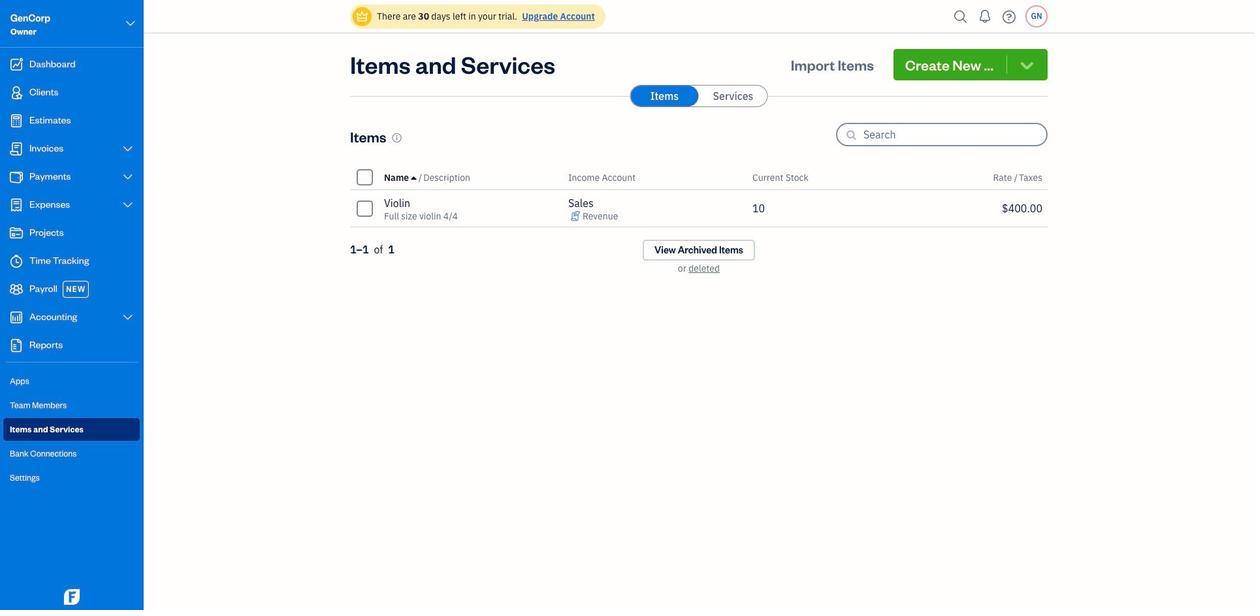 Task type: vqa. For each thing, say whether or not it's contained in the screenshot.
All within the OPTION
no



Task type: locate. For each thing, give the bounding box(es) containing it.
timer image
[[8, 255, 24, 268]]

1 vertical spatial chevron large down image
[[122, 144, 134, 154]]

chevron large down image
[[125, 16, 137, 31], [122, 144, 134, 154], [122, 200, 134, 210]]

1 chevron large down image from the top
[[122, 172, 134, 182]]

estimate image
[[8, 114, 24, 127]]

payment image
[[8, 171, 24, 184]]

chevron large down image for chart icon
[[122, 312, 134, 323]]

expense image
[[8, 199, 24, 212]]

0 vertical spatial chevron large down image
[[122, 172, 134, 182]]

main element
[[0, 0, 176, 610]]

chevrondown image
[[1019, 56, 1037, 74]]

dashboard image
[[8, 58, 24, 71]]

chart image
[[8, 311, 24, 324]]

crown image
[[356, 9, 369, 23]]

2 chevron large down image from the top
[[122, 312, 134, 323]]

chevron large down image
[[122, 172, 134, 182], [122, 312, 134, 323]]

chevron large down image for 'invoice' image
[[122, 144, 134, 154]]

1 vertical spatial chevron large down image
[[122, 312, 134, 323]]

report image
[[8, 339, 24, 352]]

client image
[[8, 86, 24, 99]]

2 vertical spatial chevron large down image
[[122, 200, 134, 210]]



Task type: describe. For each thing, give the bounding box(es) containing it.
info image
[[392, 132, 402, 143]]

chevron large down image for payment image on the left of the page
[[122, 172, 134, 182]]

Search text field
[[864, 124, 1047, 145]]

invoice image
[[8, 142, 24, 156]]

chevron large down image for expense icon
[[122, 200, 134, 210]]

search image
[[951, 7, 972, 26]]

go to help image
[[999, 7, 1020, 26]]

team image
[[8, 283, 24, 296]]

project image
[[8, 227, 24, 240]]

0 vertical spatial chevron large down image
[[125, 16, 137, 31]]

caretup image
[[411, 172, 417, 183]]

notifications image
[[975, 3, 996, 29]]

freshbooks image
[[61, 590, 82, 605]]



